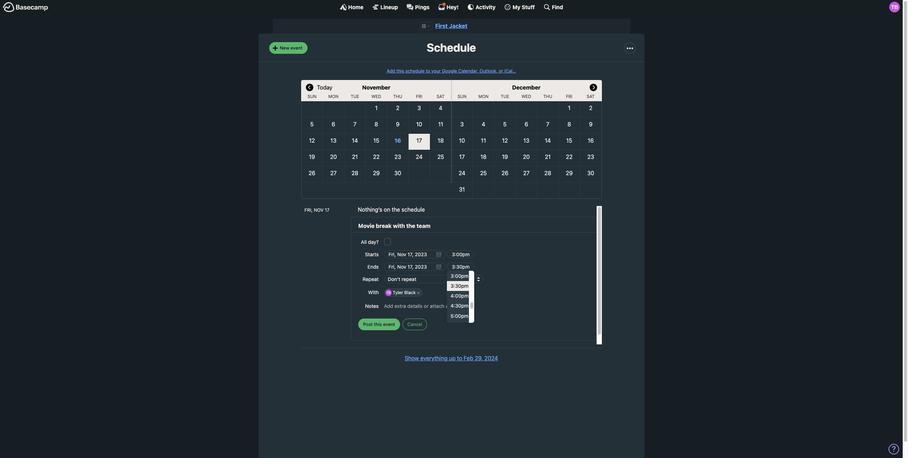 Task type: vqa. For each thing, say whether or not it's contained in the screenshot.
CREATE A PROJECT TEMPLATE link
no



Task type: locate. For each thing, give the bounding box(es) containing it.
home
[[348, 4, 363, 10]]

0 horizontal spatial wed
[[371, 94, 381, 99]]

4:00pm
[[451, 293, 469, 299]]

1 wed from the left
[[371, 94, 381, 99]]

nothing's on the schedule
[[358, 207, 425, 213]]

tue for december
[[501, 94, 509, 99]]

3:00pm link
[[447, 272, 469, 282]]

1 horizontal spatial sun
[[458, 94, 467, 99]]

sun
[[308, 94, 317, 99], [458, 94, 467, 99]]

first
[[435, 23, 448, 29]]

my stuff button
[[504, 4, 535, 11]]

mon down 'today'
[[328, 94, 339, 99]]

1 horizontal spatial this
[[396, 68, 404, 74]]

0 horizontal spatial to
[[426, 68, 430, 74]]

0 vertical spatial choose date… field
[[384, 251, 446, 259]]

to for up
[[457, 356, 462, 362]]

1 vertical spatial choose date… field
[[384, 263, 446, 271]]

post this event
[[363, 322, 395, 328]]

0 vertical spatial event
[[291, 45, 302, 51]]

wed down november
[[371, 94, 381, 99]]

1 horizontal spatial to
[[457, 356, 462, 362]]

wed for december
[[521, 94, 531, 99]]

thu
[[393, 94, 402, 99], [543, 94, 552, 99]]

tue right 'today' link
[[351, 94, 359, 99]]

hey!
[[447, 4, 459, 10]]

2 fri from the left
[[566, 94, 572, 99]]

show
[[405, 356, 419, 362]]

fri, nov 17
[[305, 208, 329, 213]]

november
[[362, 84, 390, 91]]

0 vertical spatial this
[[396, 68, 404, 74]]

tyler black ×
[[393, 291, 420, 296]]

1 tue from the left
[[351, 94, 359, 99]]

activity link
[[467, 4, 496, 11]]

0 horizontal spatial tue
[[351, 94, 359, 99]]

0 horizontal spatial sat
[[437, 94, 445, 99]]

1 sat from the left
[[437, 94, 445, 99]]

1 horizontal spatial thu
[[543, 94, 552, 99]]

1 horizontal spatial sat
[[587, 94, 595, 99]]

add this schedule to your google calendar, outlook, or ical…
[[387, 68, 516, 74]]

this
[[396, 68, 404, 74], [374, 322, 382, 328]]

0 vertical spatial to
[[426, 68, 430, 74]]

mon
[[328, 94, 339, 99], [478, 94, 489, 99]]

this right add
[[396, 68, 404, 74]]

2 thu from the left
[[543, 94, 552, 99]]

pick a time… field up 2:30pm
[[447, 251, 474, 259]]

2 choose date… field from the top
[[384, 263, 446, 271]]

1 thu from the left
[[393, 94, 402, 99]]

0 horizontal spatial thu
[[393, 94, 402, 99]]

sun for december
[[458, 94, 467, 99]]

29,
[[475, 356, 483, 362]]

1 vertical spatial pick a time… field
[[447, 263, 474, 271]]

choose date… field for ends
[[384, 263, 446, 271]]

0 vertical spatial pick a time… field
[[447, 251, 474, 259]]

event
[[291, 45, 302, 51], [383, 322, 395, 328]]

home link
[[340, 4, 363, 11]]

2 sun from the left
[[458, 94, 467, 99]]

to right up
[[457, 356, 462, 362]]

to inside "button"
[[457, 356, 462, 362]]

to
[[426, 68, 430, 74], [457, 356, 462, 362]]

0 horizontal spatial fri
[[416, 94, 422, 99]]

tue for november
[[351, 94, 359, 99]]

new event
[[280, 45, 302, 51]]

0 horizontal spatial sun
[[308, 94, 317, 99]]

tue
[[351, 94, 359, 99], [501, 94, 509, 99]]

Type the name of the event… text field
[[358, 222, 589, 231]]

1 vertical spatial this
[[374, 322, 382, 328]]

schedule
[[427, 41, 476, 54]]

Choose date… field
[[384, 251, 446, 259], [384, 263, 446, 271]]

1 horizontal spatial fri
[[566, 94, 572, 99]]

2:30pm
[[451, 263, 468, 269]]

sat
[[437, 94, 445, 99], [587, 94, 595, 99]]

4:00pm link
[[447, 292, 469, 302]]

new
[[280, 45, 289, 51]]

1 horizontal spatial tue
[[501, 94, 509, 99]]

1 choose date… field from the top
[[384, 251, 446, 259]]

repeat
[[363, 277, 379, 283]]

this inside button
[[374, 322, 382, 328]]

mon down outlook,
[[478, 94, 489, 99]]

tue down or at right
[[501, 94, 509, 99]]

mon for november
[[328, 94, 339, 99]]

1 horizontal spatial mon
[[478, 94, 489, 99]]

wed down the december
[[521, 94, 531, 99]]

this right 'post'
[[374, 322, 382, 328]]

first jacket link
[[435, 23, 467, 29]]

Pick a time… field
[[447, 251, 474, 259], [447, 263, 474, 271]]

schedule
[[405, 68, 425, 74], [401, 207, 425, 213]]

starts
[[365, 252, 379, 258]]

1 vertical spatial event
[[383, 322, 395, 328]]

day?
[[368, 239, 379, 246]]

jacket
[[449, 23, 467, 29]]

to left your
[[426, 68, 430, 74]]

sun for november
[[308, 94, 317, 99]]

1 vertical spatial to
[[457, 356, 462, 362]]

pings
[[415, 4, 429, 10]]

today link
[[317, 80, 332, 94]]

wed
[[371, 94, 381, 99], [521, 94, 531, 99]]

to for schedule
[[426, 68, 430, 74]]

2024
[[484, 356, 498, 362]]

3:30pm
[[451, 283, 468, 289]]

2:30pm link
[[447, 262, 469, 272]]

find button
[[543, 4, 563, 11]]

sun down calendar,
[[458, 94, 467, 99]]

4:30pm link
[[447, 302, 469, 312]]

first jacket
[[435, 23, 467, 29]]

1 horizontal spatial wed
[[521, 94, 531, 99]]

sat for november
[[437, 94, 445, 99]]

2 sat from the left
[[587, 94, 595, 99]]

2 tue from the left
[[501, 94, 509, 99]]

your
[[431, 68, 441, 74]]

0 horizontal spatial event
[[291, 45, 302, 51]]

1 fri from the left
[[416, 94, 422, 99]]

sun left 'today' link
[[308, 94, 317, 99]]

find
[[552, 4, 563, 10]]

my stuff
[[513, 4, 535, 10]]

event right new
[[291, 45, 302, 51]]

hey! button
[[438, 2, 459, 11]]

pick a time… field up 3:00pm
[[447, 263, 474, 271]]

2 mon from the left
[[478, 94, 489, 99]]

1 sun from the left
[[308, 94, 317, 99]]

all
[[361, 239, 367, 246]]

fri
[[416, 94, 422, 99], [566, 94, 572, 99]]

1 mon from the left
[[328, 94, 339, 99]]

new event link
[[269, 42, 307, 54]]

outlook,
[[480, 68, 498, 74]]

this for post
[[374, 322, 382, 328]]

event right 'post'
[[383, 322, 395, 328]]

schedule left your
[[405, 68, 425, 74]]

0 horizontal spatial mon
[[328, 94, 339, 99]]

switch accounts image
[[3, 2, 48, 13]]

schedule right the
[[401, 207, 425, 213]]

lineup link
[[372, 4, 398, 11]]

2 wed from the left
[[521, 94, 531, 99]]

1 horizontal spatial event
[[383, 322, 395, 328]]

0 horizontal spatial this
[[374, 322, 382, 328]]



Task type: describe. For each thing, give the bounding box(es) containing it.
fri for december
[[566, 94, 572, 99]]

up
[[449, 356, 456, 362]]

3:30pm link
[[447, 282, 469, 292]]

lineup
[[380, 4, 398, 10]]

all day?
[[361, 239, 379, 246]]

1 pick a time… field from the top
[[447, 251, 474, 259]]

5:00pm link
[[447, 312, 469, 322]]

tyler black image
[[889, 2, 900, 12]]

or
[[499, 68, 503, 74]]

sat for december
[[587, 94, 595, 99]]

fri,
[[305, 208, 313, 213]]

my
[[513, 4, 520, 10]]

cancel button
[[402, 319, 427, 331]]

0 vertical spatial schedule
[[405, 68, 425, 74]]

fri for november
[[416, 94, 422, 99]]

everything
[[420, 356, 447, 362]]

event inside button
[[383, 322, 395, 328]]

tyler
[[393, 291, 403, 296]]

mon for december
[[478, 94, 489, 99]]

5:30pm
[[451, 323, 468, 329]]

post
[[363, 322, 373, 328]]

this for add
[[396, 68, 404, 74]]

on
[[384, 207, 390, 213]]

add
[[387, 68, 395, 74]]

feb
[[464, 356, 473, 362]]

× link
[[415, 290, 422, 296]]

main element
[[0, 0, 903, 14]]

stuff
[[522, 4, 535, 10]]

nothing's
[[358, 207, 382, 213]]

2 pick a time… field from the top
[[447, 263, 474, 271]]

×
[[417, 291, 420, 296]]

show        everything      up to        feb 29, 2024 button
[[405, 355, 498, 363]]

notes
[[365, 304, 379, 310]]

With text field
[[423, 289, 589, 298]]

activity
[[476, 4, 496, 10]]

5:00pm
[[451, 313, 468, 319]]

the
[[392, 207, 400, 213]]

black
[[404, 291, 416, 296]]

thu for november
[[393, 94, 402, 99]]

ical…
[[504, 68, 516, 74]]

add this schedule to your google calendar, outlook, or ical… link
[[387, 68, 516, 74]]

5:30pm link
[[447, 322, 469, 332]]

google
[[442, 68, 457, 74]]

today
[[317, 84, 332, 91]]

thu for december
[[543, 94, 552, 99]]

cancel
[[407, 322, 422, 328]]

pings button
[[406, 4, 429, 11]]

4:30pm
[[451, 303, 469, 309]]

nov
[[314, 208, 324, 213]]

show        everything      up to        feb 29, 2024
[[405, 356, 498, 362]]

17
[[325, 208, 329, 213]]

Notes text field
[[384, 300, 589, 313]]

with
[[368, 290, 379, 296]]

3:00pm
[[451, 273, 468, 279]]

ends
[[367, 264, 379, 270]]

post this event button
[[358, 319, 400, 331]]

calendar,
[[458, 68, 478, 74]]

choose date… field for starts
[[384, 251, 446, 259]]

1 vertical spatial schedule
[[401, 207, 425, 213]]

december
[[512, 84, 541, 91]]

wed for november
[[371, 94, 381, 99]]



